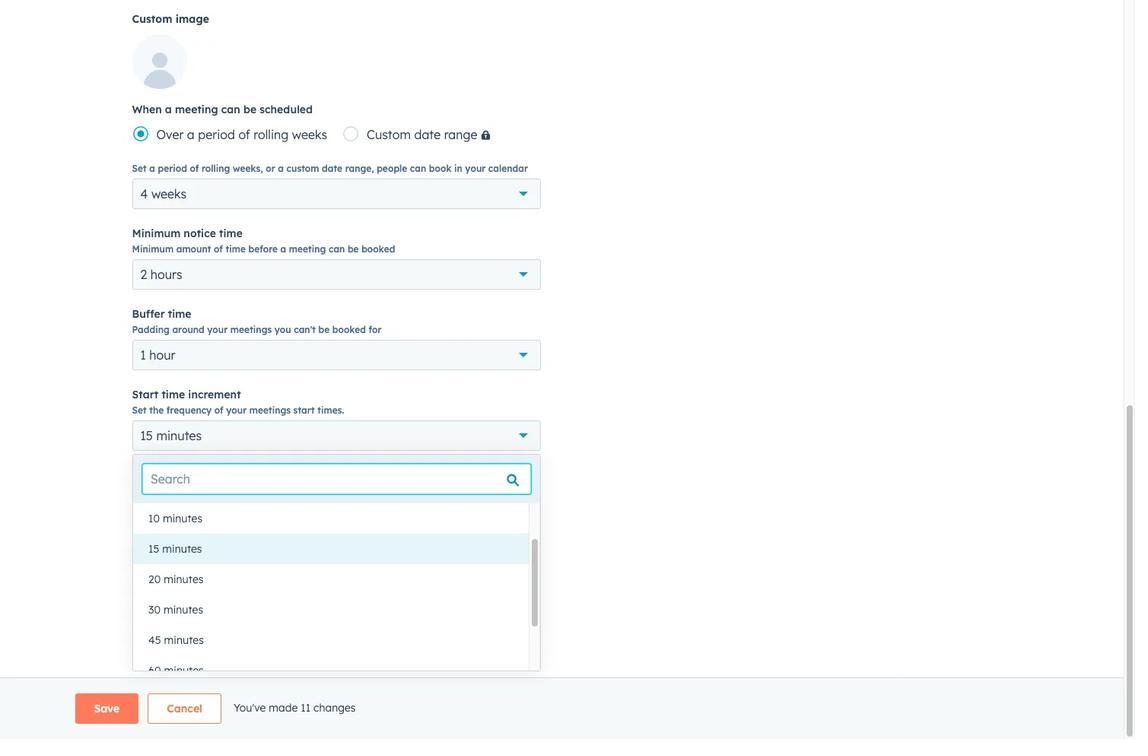 Task type: vqa. For each thing, say whether or not it's contained in the screenshot.
'Live' within the Live chat Welcome visitors and send them directly to your live team.
no



Task type: locate. For each thing, give the bounding box(es) containing it.
time down 10 minutes
[[184, 538, 207, 551]]

weeks inside popup button
[[151, 186, 187, 201]]

custom up people on the left of the page
[[367, 127, 411, 142]]

settings down search search box
[[261, 496, 307, 512]]

4
[[140, 186, 148, 201]]

the
[[132, 591, 149, 602]]

0 horizontal spatial weeks
[[151, 186, 187, 201]]

meeting up 2 hours popup button
[[289, 243, 326, 255]]

use for 1st use visitor's browser settings popup button from the bottom
[[140, 564, 162, 580]]

60 minutes button
[[133, 656, 529, 687]]

settings
[[261, 496, 307, 512], [261, 564, 307, 580]]

30 minutes
[[148, 604, 203, 617]]

15 inside popup button
[[140, 428, 153, 444]]

use up 10
[[140, 496, 162, 512]]

1 vertical spatial set
[[132, 405, 147, 416]]

can
[[221, 103, 240, 116], [410, 163, 427, 174], [329, 243, 345, 255]]

1 horizontal spatial period
[[198, 127, 235, 142]]

time
[[219, 227, 243, 240], [226, 243, 246, 255], [168, 307, 192, 321], [162, 388, 185, 402], [184, 538, 207, 551]]

1 horizontal spatial can
[[329, 243, 345, 255]]

can up 2 hours popup button
[[329, 243, 345, 255]]

a inside the minimum notice time minimum amount of time before a meeting can be booked
[[281, 243, 286, 255]]

you right area
[[224, 591, 241, 602]]

0 vertical spatial use
[[140, 496, 162, 512]]

use visitor's browser settings button up 15 minutes button
[[132, 489, 541, 519]]

time up frequency
[[162, 388, 185, 402]]

time inside start time increment set the frequency of your meetings start times.
[[162, 388, 185, 402]]

0 vertical spatial booked
[[362, 243, 395, 255]]

can up over a period of rolling weeks
[[221, 103, 240, 116]]

0 vertical spatial use visitor's browser settings
[[140, 496, 307, 512]]

1 vertical spatial you
[[224, 591, 241, 602]]

4 weeks
[[140, 186, 187, 201]]

period down when a meeting can be scheduled
[[198, 127, 235, 142]]

0 vertical spatial set
[[132, 163, 147, 174]]

rolling for weeks
[[254, 127, 289, 142]]

of down increment
[[214, 405, 224, 416]]

or left area
[[189, 591, 198, 602]]

and
[[160, 538, 181, 551], [361, 591, 378, 602]]

meeting up the over
[[175, 103, 218, 116]]

minimum up 2 hours
[[132, 243, 174, 255]]

1 vertical spatial date
[[322, 163, 343, 174]]

scheduled
[[260, 103, 313, 116]]

1 vertical spatial use visitor's browser settings button
[[132, 557, 541, 587]]

the
[[149, 405, 164, 416]]

1 visitor's from the top
[[166, 496, 209, 512]]

booked left for
[[332, 324, 366, 335]]

a right before
[[281, 243, 286, 255]]

0 vertical spatial you
[[275, 324, 291, 335]]

minutes for 30 minutes button
[[164, 604, 203, 617]]

0 horizontal spatial rolling
[[202, 163, 230, 174]]

minimum down 4 weeks
[[132, 227, 181, 240]]

1 vertical spatial meetings
[[249, 405, 291, 416]]

settings up affects
[[261, 564, 307, 580]]

image
[[176, 12, 209, 26]]

0 horizontal spatial custom
[[132, 12, 172, 26]]

and right date
[[160, 538, 181, 551]]

page
[[179, 470, 206, 483], [132, 605, 155, 616]]

2 set from the top
[[132, 405, 147, 416]]

0 horizontal spatial page
[[132, 605, 155, 616]]

use up the
[[140, 564, 162, 580]]

visitor's
[[166, 496, 209, 512], [166, 564, 209, 580]]

0 horizontal spatial you
[[224, 591, 241, 602]]

minimum notice time minimum amount of time before a meeting can be booked
[[132, 227, 395, 255]]

1 browser from the top
[[212, 496, 258, 512]]

2 browser from the top
[[212, 564, 258, 580]]

1 settings from the top
[[261, 496, 307, 512]]

Search search field
[[142, 464, 531, 495]]

0 vertical spatial date
[[415, 127, 441, 142]]

1 horizontal spatial and
[[361, 591, 378, 602]]

1 vertical spatial booked
[[332, 324, 366, 335]]

time inside buffer time padding around your meetings you can't be booked for
[[168, 307, 192, 321]]

use visitor's browser settings down 'language'
[[140, 496, 307, 512]]

1 horizontal spatial custom
[[367, 127, 411, 142]]

a right "when"
[[165, 103, 172, 116]]

0 horizontal spatial can
[[221, 103, 240, 116]]

1 vertical spatial use visitor's browser settings
[[140, 564, 307, 580]]

1 vertical spatial period
[[158, 163, 187, 174]]

15 minutes down 10 minutes
[[148, 543, 202, 556]]

booking
[[481, 591, 517, 602]]

rolling left weeks,
[[202, 163, 230, 174]]

2 horizontal spatial be
[[348, 243, 359, 255]]

your right on at the left
[[457, 591, 478, 602]]

0 vertical spatial browser
[[212, 496, 258, 512]]

list box
[[133, 504, 541, 687]]

of
[[239, 127, 250, 142], [190, 163, 199, 174], [214, 243, 223, 255], [214, 405, 224, 416]]

meeting
[[175, 103, 218, 116], [289, 243, 326, 255]]

0 horizontal spatial date
[[322, 163, 343, 174]]

0 vertical spatial meeting
[[175, 103, 218, 116]]

minutes down frequency
[[156, 428, 202, 444]]

1 horizontal spatial you
[[275, 324, 291, 335]]

1 minimum from the top
[[132, 227, 181, 240]]

0 vertical spatial minimum
[[132, 227, 181, 240]]

your inside start time increment set the frequency of your meetings start times.
[[226, 405, 247, 416]]

2 hours button
[[132, 259, 541, 290]]

over
[[156, 127, 184, 142]]

1 use visitor's browser settings from the top
[[140, 496, 307, 512]]

a for set
[[149, 163, 155, 174]]

1 horizontal spatial page
[[179, 470, 206, 483]]

0 vertical spatial period
[[198, 127, 235, 142]]

11
[[301, 702, 311, 715]]

your right around
[[207, 324, 228, 335]]

use
[[140, 496, 162, 512], [140, 564, 162, 580]]

of inside the minimum notice time minimum amount of time before a meeting can be booked
[[214, 243, 223, 255]]

can inside the minimum notice time minimum amount of time before a meeting can be booked
[[329, 243, 345, 255]]

1 horizontal spatial or
[[266, 163, 275, 174]]

booked up 2 hours popup button
[[362, 243, 395, 255]]

minutes
[[156, 428, 202, 444], [163, 512, 203, 526], [162, 543, 202, 556], [164, 573, 204, 587], [164, 604, 203, 617], [164, 634, 204, 648], [164, 665, 204, 678]]

minutes for 20 minutes button
[[164, 573, 204, 587]]

1 horizontal spatial meeting
[[289, 243, 326, 255]]

1 vertical spatial custom
[[367, 127, 411, 142]]

15 down the
[[140, 428, 153, 444]]

0 vertical spatial be
[[244, 103, 257, 116]]

1 vertical spatial meeting
[[289, 243, 326, 255]]

minutes for 60 minutes button
[[164, 665, 204, 678]]

minutes up country at the left bottom of page
[[164, 573, 204, 587]]

custom date range
[[367, 127, 478, 142]]

1 horizontal spatial date
[[415, 127, 441, 142]]

20 minutes
[[148, 573, 204, 587]]

0 vertical spatial 15
[[140, 428, 153, 444]]

when
[[132, 103, 162, 116]]

0 vertical spatial settings
[[261, 496, 307, 512]]

you left can't
[[275, 324, 291, 335]]

date inside when a meeting can be scheduled element
[[415, 127, 441, 142]]

use visitor's browser settings button up dates
[[132, 557, 541, 587]]

0 vertical spatial rolling
[[254, 127, 289, 142]]

2
[[140, 267, 147, 282]]

0 vertical spatial weeks
[[292, 127, 327, 142]]

edit button
[[132, 34, 212, 94]]

2 use visitor's browser settings from the top
[[140, 564, 307, 580]]

browser down the "format" on the bottom of page
[[212, 564, 258, 580]]

meetings left can't
[[231, 324, 272, 335]]

1 horizontal spatial be
[[319, 324, 330, 335]]

0 vertical spatial custom
[[132, 12, 172, 26]]

a up 4 weeks
[[149, 163, 155, 174]]

0 vertical spatial page
[[179, 470, 206, 483]]

minutes up 20 minutes
[[162, 543, 202, 556]]

visitor's up 10 minutes
[[166, 496, 209, 512]]

and left times
[[361, 591, 378, 602]]

1 vertical spatial use
[[140, 564, 162, 580]]

1 vertical spatial rolling
[[202, 163, 230, 174]]

date left range
[[415, 127, 441, 142]]

before
[[249, 243, 278, 255]]

weeks
[[292, 127, 327, 142], [151, 186, 187, 201]]

15 minutes down the
[[140, 428, 202, 444]]

1 horizontal spatial weeks
[[292, 127, 327, 142]]

rolling down 'scheduled'
[[254, 127, 289, 142]]

be up over a period of rolling weeks
[[244, 103, 257, 116]]

custom left "image"
[[132, 12, 172, 26]]

can left book
[[410, 163, 427, 174]]

1
[[140, 348, 146, 363]]

meetings left start
[[249, 405, 291, 416]]

15 minutes inside 15 minutes popup button
[[140, 428, 202, 444]]

2 use visitor's browser settings button from the top
[[132, 557, 541, 587]]

2 vertical spatial be
[[319, 324, 330, 335]]

set down start
[[132, 405, 147, 416]]

2 use from the top
[[140, 564, 162, 580]]

you inside buffer time padding around your meetings you can't be booked for
[[275, 324, 291, 335]]

2 minimum from the top
[[132, 243, 174, 255]]

0 vertical spatial 15 minutes
[[140, 428, 202, 444]]

settings for 1st use visitor's browser settings popup button from the bottom
[[261, 564, 307, 580]]

15 minutes
[[140, 428, 202, 444], [148, 543, 202, 556]]

1 vertical spatial or
[[189, 591, 198, 602]]

use for 1st use visitor's browser settings popup button from the top of the page
[[140, 496, 162, 512]]

start
[[294, 405, 315, 416]]

set up 4 at the top left of the page
[[132, 163, 147, 174]]

date
[[415, 127, 441, 142], [322, 163, 343, 174]]

minutes down country at the left bottom of page
[[164, 604, 203, 617]]

be up 2 hours popup button
[[348, 243, 359, 255]]

4 weeks button
[[132, 179, 541, 209]]

minutes for 10 minutes button
[[163, 512, 203, 526]]

browser down 'language'
[[212, 496, 258, 512]]

page down the
[[132, 605, 155, 616]]

be
[[244, 103, 257, 116], [348, 243, 359, 255], [319, 324, 330, 335]]

a left custom
[[278, 163, 284, 174]]

be right can't
[[319, 324, 330, 335]]

your down increment
[[226, 405, 247, 416]]

page section element
[[38, 694, 1086, 725]]

60 minutes
[[148, 665, 204, 678]]

0 horizontal spatial be
[[244, 103, 257, 116]]

use visitor's browser settings up area
[[140, 564, 307, 580]]

browser for 1st use visitor's browser settings popup button from the bottom
[[212, 564, 258, 580]]

0 horizontal spatial period
[[158, 163, 187, 174]]

use visitor's browser settings for 1st use visitor's browser settings popup button from the bottom
[[140, 564, 307, 580]]

when a meeting can be scheduled
[[132, 103, 313, 116]]

minimum
[[132, 227, 181, 240], [132, 243, 174, 255]]

rolling
[[254, 127, 289, 142], [202, 163, 230, 174]]

a right the over
[[187, 127, 195, 142]]

period inside when a meeting can be scheduled element
[[198, 127, 235, 142]]

page inside the country or area you choose affects how dates and times appear on your booking page
[[132, 605, 155, 616]]

of down notice
[[214, 243, 223, 255]]

people
[[377, 163, 407, 174]]

1 vertical spatial can
[[410, 163, 427, 174]]

1 vertical spatial page
[[132, 605, 155, 616]]

2 settings from the top
[[261, 564, 307, 580]]

in
[[454, 163, 463, 174]]

45 minutes
[[148, 634, 204, 648]]

or right weeks,
[[266, 163, 275, 174]]

weeks,
[[233, 163, 263, 174]]

meeting inside the minimum notice time minimum amount of time before a meeting can be booked
[[289, 243, 326, 255]]

set
[[132, 163, 147, 174], [132, 405, 147, 416]]

1 vertical spatial visitor's
[[166, 564, 209, 580]]

booking
[[132, 470, 176, 483]]

or
[[266, 163, 275, 174], [189, 591, 198, 602]]

0 vertical spatial visitor's
[[166, 496, 209, 512]]

custom
[[287, 163, 319, 174]]

60
[[148, 665, 161, 678]]

save
[[94, 703, 120, 716]]

how
[[312, 591, 330, 602]]

dates
[[333, 591, 358, 602]]

custom inside when a meeting can be scheduled element
[[367, 127, 411, 142]]

1 vertical spatial minimum
[[132, 243, 174, 255]]

visitor's down date and time format
[[166, 564, 209, 580]]

1 horizontal spatial rolling
[[254, 127, 289, 142]]

15
[[140, 428, 153, 444], [148, 543, 159, 556]]

custom for custom image
[[132, 12, 172, 26]]

weeks down 'scheduled'
[[292, 127, 327, 142]]

use visitor's browser settings button
[[132, 489, 541, 519], [132, 557, 541, 587]]

settings for 1st use visitor's browser settings popup button from the top of the page
[[261, 496, 307, 512]]

1 vertical spatial 15 minutes
[[148, 543, 202, 556]]

for
[[369, 324, 382, 335]]

of left weeks,
[[190, 163, 199, 174]]

page right booking
[[179, 470, 206, 483]]

date and time format
[[132, 538, 246, 551]]

a
[[165, 103, 172, 116], [187, 127, 195, 142], [149, 163, 155, 174], [278, 163, 284, 174], [281, 243, 286, 255]]

meetings
[[231, 324, 272, 335], [249, 405, 291, 416]]

0 vertical spatial and
[[160, 538, 181, 551]]

0 vertical spatial use visitor's browser settings button
[[132, 489, 541, 519]]

of inside start time increment set the frequency of your meetings start times.
[[214, 405, 224, 416]]

2 horizontal spatial can
[[410, 163, 427, 174]]

time up around
[[168, 307, 192, 321]]

0 horizontal spatial or
[[189, 591, 198, 602]]

date up 4 weeks popup button in the left of the page
[[322, 163, 343, 174]]

1 vertical spatial settings
[[261, 564, 307, 580]]

minutes right 45
[[164, 634, 204, 648]]

1 vertical spatial browser
[[212, 564, 258, 580]]

weeks right 4 at the top left of the page
[[151, 186, 187, 201]]

2 visitor's from the top
[[166, 564, 209, 580]]

you
[[275, 324, 291, 335], [224, 591, 241, 602]]

time right notice
[[219, 227, 243, 240]]

1 vertical spatial and
[[361, 591, 378, 602]]

1 use from the top
[[140, 496, 162, 512]]

of down when a meeting can be scheduled
[[239, 127, 250, 142]]

rolling inside when a meeting can be scheduled element
[[254, 127, 289, 142]]

10 minutes
[[148, 512, 203, 526]]

or inside the country or area you choose affects how dates and times appear on your booking page
[[189, 591, 198, 602]]

browser
[[212, 496, 258, 512], [212, 564, 258, 580]]

1 vertical spatial be
[[348, 243, 359, 255]]

buffer time padding around your meetings you can't be booked for
[[132, 307, 382, 335]]

1 vertical spatial 15
[[148, 543, 159, 556]]

15 down 10
[[148, 543, 159, 556]]

2 vertical spatial can
[[329, 243, 345, 255]]

minutes for 15 minutes button
[[162, 543, 202, 556]]

start time increment set the frequency of your meetings start times.
[[132, 388, 344, 416]]

period up 4 weeks
[[158, 163, 187, 174]]

1 vertical spatial weeks
[[151, 186, 187, 201]]

minutes right 60
[[164, 665, 204, 678]]

0 vertical spatial meetings
[[231, 324, 272, 335]]

15 minutes inside 15 minutes button
[[148, 543, 202, 556]]

minutes up date and time format
[[163, 512, 203, 526]]



Task type: describe. For each thing, give the bounding box(es) containing it.
1 hour button
[[132, 340, 541, 371]]

45
[[148, 634, 161, 648]]

meetings inside buffer time padding around your meetings you can't be booked for
[[231, 324, 272, 335]]

increment
[[188, 388, 241, 402]]

1 use visitor's browser settings button from the top
[[132, 489, 541, 519]]

1 set from the top
[[132, 163, 147, 174]]

start
[[132, 388, 159, 402]]

you've
[[234, 702, 266, 715]]

0 vertical spatial or
[[266, 163, 275, 174]]

use visitor's browser settings for 1st use visitor's browser settings popup button from the top of the page
[[140, 496, 307, 512]]

custom for custom date range
[[367, 127, 411, 142]]

30
[[148, 604, 161, 617]]

10
[[148, 512, 160, 526]]

frequency
[[167, 405, 212, 416]]

hour
[[149, 348, 175, 363]]

booked inside the minimum notice time minimum amount of time before a meeting can be booked
[[362, 243, 395, 255]]

15 inside button
[[148, 543, 159, 556]]

range
[[444, 127, 478, 142]]

padding
[[132, 324, 170, 335]]

your inside the country or area you choose affects how dates and times appear on your booking page
[[457, 591, 478, 602]]

format
[[210, 538, 246, 551]]

and inside the country or area you choose affects how dates and times appear on your booking page
[[361, 591, 378, 602]]

made
[[269, 702, 298, 715]]

you've made 11 changes
[[234, 702, 356, 715]]

set inside start time increment set the frequency of your meetings start times.
[[132, 405, 147, 416]]

appear
[[408, 591, 441, 602]]

be inside buffer time padding around your meetings you can't be booked for
[[319, 324, 330, 335]]

be inside the minimum notice time minimum amount of time before a meeting can be booked
[[348, 243, 359, 255]]

book
[[429, 163, 452, 174]]

browser for 1st use visitor's browser settings popup button from the top of the page
[[212, 496, 258, 512]]

date
[[132, 538, 157, 551]]

weeks inside when a meeting can be scheduled element
[[292, 127, 327, 142]]

period for set
[[158, 163, 187, 174]]

15 minutes button
[[133, 534, 529, 565]]

area
[[201, 591, 222, 602]]

changes
[[314, 702, 356, 715]]

minutes inside popup button
[[156, 428, 202, 444]]

of inside when a meeting can be scheduled element
[[239, 127, 250, 142]]

20 minutes button
[[133, 565, 529, 595]]

15 minutes button
[[132, 421, 541, 451]]

period for over
[[198, 127, 235, 142]]

booked inside buffer time padding around your meetings you can't be booked for
[[332, 324, 366, 335]]

the country or area you choose affects how dates and times appear on your booking page
[[132, 591, 517, 616]]

times
[[381, 591, 405, 602]]

minutes for the 45 minutes button
[[164, 634, 204, 648]]

hours
[[151, 267, 182, 282]]

range,
[[345, 163, 374, 174]]

amount
[[176, 243, 211, 255]]

rolling for weeks,
[[202, 163, 230, 174]]

1 hour
[[140, 348, 175, 363]]

your inside buffer time padding around your meetings you can't be booked for
[[207, 324, 228, 335]]

country
[[151, 591, 186, 602]]

list box containing 10 minutes
[[133, 504, 541, 687]]

over a period of rolling weeks
[[156, 127, 327, 142]]

a for over
[[187, 127, 195, 142]]

on
[[443, 591, 455, 602]]

language
[[209, 470, 258, 483]]

you inside the country or area you choose affects how dates and times appear on your booking page
[[224, 591, 241, 602]]

notice
[[184, 227, 216, 240]]

times.
[[318, 405, 344, 416]]

around
[[172, 324, 205, 335]]

20
[[148, 573, 161, 587]]

a for when
[[165, 103, 172, 116]]

booking page language
[[132, 470, 258, 483]]

time left before
[[226, 243, 246, 255]]

when a meeting can be scheduled element
[[132, 122, 541, 147]]

calendar
[[489, 163, 528, 174]]

45 minutes button
[[133, 626, 529, 656]]

save button
[[75, 694, 139, 725]]

0 vertical spatial can
[[221, 103, 240, 116]]

2 hours
[[140, 267, 182, 282]]

choose
[[244, 591, 275, 602]]

30 minutes button
[[133, 595, 529, 626]]

cancel
[[167, 703, 202, 716]]

set a period of rolling weeks, or a custom date range, people can book in your calendar
[[132, 163, 528, 174]]

10 minutes button
[[133, 504, 529, 534]]

buffer
[[132, 307, 165, 321]]

meetings inside start time increment set the frequency of your meetings start times.
[[249, 405, 291, 416]]

0 horizontal spatial and
[[160, 538, 181, 551]]

0 horizontal spatial meeting
[[175, 103, 218, 116]]

cancel button
[[148, 694, 221, 725]]

custom image
[[132, 12, 209, 26]]

can't
[[294, 324, 316, 335]]

your right in
[[465, 163, 486, 174]]

affects
[[278, 591, 309, 602]]



